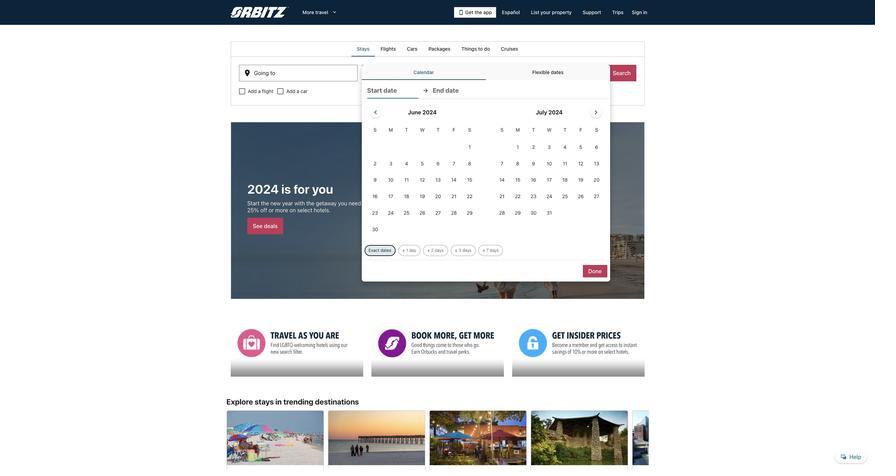 Task type: vqa. For each thing, say whether or not it's contained in the screenshot.


Task type: describe. For each thing, give the bounding box(es) containing it.
flight
[[262, 88, 273, 94]]

1 horizontal spatial 24 button
[[542, 189, 557, 205]]

0 vertical spatial 11 button
[[557, 156, 573, 172]]

explore
[[227, 398, 253, 407]]

14 inside june 2024 element
[[451, 177, 457, 183]]

june 2024
[[408, 109, 437, 116]]

get
[[465, 9, 474, 15]]

2 t from the left
[[437, 127, 440, 133]]

1 horizontal spatial the
[[306, 201, 314, 207]]

10 inside july 2024 element
[[547, 161, 552, 167]]

1 7 button from the left
[[446, 156, 462, 172]]

19 for the right 19 button
[[578, 177, 584, 183]]

1 vertical spatial 24 button
[[383, 205, 399, 221]]

list
[[531, 9, 540, 15]]

4 s from the left
[[595, 127, 598, 133]]

1 s from the left
[[374, 127, 377, 133]]

your
[[541, 9, 551, 15]]

flights link
[[375, 41, 402, 57]]

1 8 button from the left
[[462, 156, 478, 172]]

dates for flexible dates
[[551, 69, 564, 75]]

5 inside june 2024 element
[[421, 161, 424, 167]]

more travel button
[[297, 6, 344, 19]]

1 vertical spatial 3 button
[[383, 156, 399, 172]]

property
[[552, 9, 572, 15]]

need
[[349, 201, 361, 207]]

0 vertical spatial 25 button
[[557, 189, 573, 205]]

0 horizontal spatial 20 button
[[430, 189, 446, 205]]

2024 for june 2024
[[423, 109, 437, 116]]

9 inside july 2024 element
[[532, 161, 535, 167]]

car
[[301, 88, 308, 94]]

2024 for july 2024
[[549, 109, 563, 116]]

25 for 25 button to the left
[[404, 210, 410, 216]]

see
[[253, 223, 262, 230]]

search button
[[608, 65, 637, 81]]

more travel
[[303, 9, 328, 15]]

3 inside july 2024 element
[[548, 144, 551, 150]]

a for flight
[[258, 88, 261, 94]]

20 for the 20 button to the right
[[594, 177, 600, 183]]

0 horizontal spatial 26 button
[[415, 205, 430, 221]]

2024 is for you
[[247, 182, 333, 197]]

31 button
[[542, 205, 557, 221]]

8 inside july 2024 element
[[516, 161, 520, 167]]

2024 is for you main content
[[0, 41, 875, 471]]

2 15 button from the left
[[510, 172, 526, 188]]

0 horizontal spatial 4 button
[[399, 156, 415, 172]]

14 inside july 2024 element
[[500, 177, 505, 183]]

year
[[282, 201, 293, 207]]

1 horizontal spatial 20 button
[[589, 172, 605, 188]]

1 14 button from the left
[[446, 172, 462, 188]]

21 inside july 2024 element
[[500, 194, 505, 200]]

1 vertical spatial 19 button
[[415, 189, 430, 205]]

search
[[613, 70, 631, 76]]

sign
[[632, 9, 642, 15]]

days for ± 3 days
[[463, 248, 472, 253]]

26 inside june 2024 element
[[420, 210, 425, 216]]

done button
[[583, 265, 608, 278]]

6 inside june 2024 element
[[437, 161, 440, 167]]

16 inside june 2024 element
[[373, 194, 378, 200]]

18 button inside july 2024 element
[[557, 172, 573, 188]]

in inside 2024 is for you main content
[[276, 398, 282, 407]]

calendar
[[414, 69, 434, 75]]

or
[[269, 207, 274, 214]]

0 horizontal spatial 30 button
[[367, 222, 383, 238]]

end
[[433, 87, 444, 94]]

app
[[484, 9, 492, 15]]

0 vertical spatial 3 button
[[542, 139, 557, 155]]

done
[[589, 268, 602, 275]]

add a flight
[[248, 88, 273, 94]]

1 vertical spatial 11 button
[[399, 172, 415, 188]]

1 horizontal spatial 9 button
[[526, 156, 542, 172]]

deals
[[264, 223, 278, 230]]

on
[[289, 207, 296, 214]]

23 inside june 2024 element
[[372, 210, 378, 216]]

sign in button
[[629, 6, 650, 19]]

6 inside july 2024 element
[[595, 144, 598, 150]]

1 vertical spatial 5 button
[[415, 156, 430, 172]]

w for june
[[420, 127, 425, 133]]

26 inside july 2024 element
[[578, 194, 584, 200]]

3 inside june 2024 element
[[390, 161, 392, 167]]

17 for 17 button to the left
[[389, 194, 393, 200]]

24 inside june 2024 element
[[388, 210, 394, 216]]

show previous card image
[[222, 446, 231, 454]]

0 horizontal spatial 25 button
[[399, 205, 415, 221]]

more
[[275, 207, 288, 214]]

stays link
[[352, 41, 375, 57]]

2 vertical spatial 2
[[431, 248, 434, 253]]

next month image
[[592, 108, 600, 117]]

± for ± 1 day
[[403, 248, 405, 253]]

1 horizontal spatial 26 button
[[573, 189, 589, 205]]

lafayette showing a bar and night scenes as well as a small group of people image
[[429, 411, 527, 466]]

add for add a car
[[287, 88, 295, 94]]

2 opens in a new window image from the left
[[371, 320, 377, 327]]

trips
[[612, 9, 624, 15]]

1 vertical spatial 13 button
[[430, 172, 446, 188]]

27 for 27 button to the top
[[594, 194, 600, 200]]

15 for first 15 button from the right
[[515, 177, 521, 183]]

see deals
[[253, 223, 278, 230]]

24 inside july 2024 element
[[547, 194, 552, 200]]

start the new year with the getaway you need and 25% off or more on select hotels.
[[247, 201, 372, 214]]

sign in
[[632, 9, 648, 15]]

with
[[294, 201, 305, 207]]

start date button
[[367, 83, 418, 99]]

5 inside july 2024 element
[[580, 144, 583, 150]]

0 vertical spatial 13 button
[[589, 156, 605, 172]]

1 horizontal spatial 5 button
[[573, 139, 589, 155]]

things to do link
[[456, 41, 496, 57]]

calendar link
[[362, 65, 486, 80]]

2 s from the left
[[468, 127, 471, 133]]

cars
[[407, 46, 418, 52]]

start date
[[367, 87, 397, 94]]

0 vertical spatial 2
[[532, 144, 535, 150]]

days for ± 2 days
[[435, 248, 444, 253]]

pensacola beach which includes a beach, a sunset and general coastal views image
[[328, 411, 425, 466]]

f for june 2024
[[453, 127, 455, 133]]

start for start the new year with the getaway you need and 25% off or more on select hotels.
[[247, 201, 259, 207]]

0 vertical spatial 27 button
[[589, 189, 605, 205]]

25 for topmost 25 button
[[562, 194, 568, 200]]

m for june 2024
[[389, 127, 393, 133]]

17 for the topmost 17 button
[[547, 177, 552, 183]]

11 for top 11 button
[[563, 161, 568, 167]]

support link
[[577, 6, 607, 19]]

0 horizontal spatial 12 button
[[415, 172, 430, 188]]

± 1 day
[[403, 248, 416, 253]]

1 for 6
[[517, 144, 519, 150]]

2 21 button from the left
[[494, 189, 510, 205]]

days for ± 7 days
[[490, 248, 499, 253]]

japanese tea gardens featuring a garden and a pond image
[[531, 411, 628, 466]]

chattanooga which includes modern architecture, a fountain and a river or creek image
[[632, 411, 730, 466]]

3 s from the left
[[501, 127, 504, 133]]

23 button inside june 2024 element
[[367, 205, 383, 221]]

cars link
[[402, 41, 423, 57]]

getaway
[[316, 201, 337, 207]]

23 button inside july 2024 element
[[526, 189, 542, 205]]

june
[[408, 109, 421, 116]]

31
[[547, 210, 552, 216]]

1 vertical spatial 9 button
[[367, 172, 383, 188]]

1 opens in a new window image from the left
[[230, 320, 237, 327]]

3 t from the left
[[532, 127, 535, 133]]

hotels.
[[314, 207, 331, 214]]

to
[[478, 46, 483, 52]]

15 for 2nd 15 button from right
[[467, 177, 472, 183]]

16 inside july 2024 element
[[531, 177, 536, 183]]

july
[[536, 109, 547, 116]]

0 horizontal spatial 1
[[406, 248, 408, 253]]

0 horizontal spatial 27 button
[[430, 205, 446, 221]]

cruises link
[[496, 41, 524, 57]]

add a car
[[287, 88, 308, 94]]

2 8 button from the left
[[510, 156, 526, 172]]

for
[[294, 182, 309, 197]]

± 3 days
[[455, 248, 472, 253]]

0 horizontal spatial 2 button
[[367, 156, 383, 172]]

10 inside june 2024 element
[[388, 177, 394, 183]]

1 horizontal spatial 19 button
[[573, 172, 589, 188]]

1 horizontal spatial 4
[[564, 144, 567, 150]]

tab list containing calendar
[[362, 65, 610, 80]]

july 2024
[[536, 109, 563, 116]]

packages
[[429, 46, 451, 52]]

21 inside june 2024 element
[[452, 194, 457, 200]]

destinations
[[315, 398, 359, 407]]

22 for 1st 22 button
[[467, 194, 473, 200]]

1 vertical spatial 4
[[405, 161, 408, 167]]

0 vertical spatial 2 button
[[526, 139, 542, 155]]

0 vertical spatial 16 button
[[526, 172, 542, 188]]

support
[[583, 9, 601, 15]]

july 2024 element
[[494, 126, 605, 222]]

flexible dates link
[[486, 65, 610, 80]]

is
[[281, 182, 291, 197]]

list your property
[[531, 9, 572, 15]]

in inside dropdown button
[[643, 9, 648, 15]]

1 15 button from the left
[[462, 172, 478, 188]]

0 vertical spatial 30 button
[[526, 205, 542, 221]]

get the app link
[[454, 7, 497, 18]]

you inside start the new year with the getaway you need and 25% off or more on select hotels.
[[338, 201, 347, 207]]

june 2024 element
[[367, 126, 478, 238]]

0 vertical spatial 17 button
[[542, 172, 557, 188]]

trips link
[[607, 6, 629, 19]]

exact dates
[[369, 248, 392, 253]]

application inside 2024 is for you main content
[[367, 104, 605, 238]]

flexible dates
[[532, 69, 564, 75]]

show next card image
[[645, 446, 653, 454]]

cruises
[[501, 46, 518, 52]]

0 horizontal spatial 2
[[374, 161, 377, 167]]

0 vertical spatial 10 button
[[542, 156, 557, 172]]

directional image
[[423, 88, 429, 94]]

gulf shores showing general coastal views and a sandy beach as well as a small group of people image
[[227, 411, 324, 466]]



Task type: locate. For each thing, give the bounding box(es) containing it.
2 28 from the left
[[499, 210, 505, 216]]

1 horizontal spatial 8
[[516, 161, 520, 167]]

28 inside july 2024 element
[[499, 210, 505, 216]]

dates
[[551, 69, 564, 75], [381, 248, 392, 253]]

27
[[594, 194, 600, 200], [436, 210, 441, 216]]

1 horizontal spatial 20
[[594, 177, 600, 183]]

1 22 button from the left
[[462, 189, 478, 205]]

13 for bottommost 13 "button"
[[436, 177, 441, 183]]

tab list
[[231, 41, 645, 57], [362, 65, 610, 80]]

± right ± 3 days
[[483, 248, 485, 253]]

day
[[409, 248, 416, 253]]

17 button right and
[[383, 189, 399, 205]]

± right day
[[427, 248, 430, 253]]

± for ± 2 days
[[427, 248, 430, 253]]

2 29 from the left
[[515, 210, 521, 216]]

2 w from the left
[[547, 127, 552, 133]]

28
[[451, 210, 457, 216], [499, 210, 505, 216]]

1 horizontal spatial dates
[[551, 69, 564, 75]]

1 horizontal spatial 3 button
[[542, 139, 557, 155]]

explore stays in trending destinations
[[227, 398, 359, 407]]

11 for bottommost 11 button
[[405, 177, 409, 183]]

2 28 button from the left
[[494, 205, 510, 221]]

1 horizontal spatial 17 button
[[542, 172, 557, 188]]

0 horizontal spatial 26
[[420, 210, 425, 216]]

1 m from the left
[[389, 127, 393, 133]]

1 horizontal spatial you
[[338, 201, 347, 207]]

20
[[594, 177, 600, 183], [435, 194, 441, 200]]

12 for topmost 12 "button"
[[579, 161, 584, 167]]

1 button for 30
[[462, 139, 478, 155]]

español button
[[497, 6, 526, 19]]

0 vertical spatial 12 button
[[573, 156, 589, 172]]

29 button inside july 2024 element
[[510, 205, 526, 221]]

1 horizontal spatial f
[[580, 127, 582, 133]]

travel
[[316, 9, 328, 15]]

17 button up the 31 in the right of the page
[[542, 172, 557, 188]]

1 horizontal spatial 5
[[580, 144, 583, 150]]

0 horizontal spatial days
[[435, 248, 444, 253]]

1 vertical spatial 18 button
[[399, 189, 415, 205]]

f inside june 2024 element
[[453, 127, 455, 133]]

20 for left the 20 button
[[435, 194, 441, 200]]

tab list up calendar
[[231, 41, 645, 57]]

do
[[484, 46, 490, 52]]

11 inside june 2024 element
[[405, 177, 409, 183]]

1 horizontal spatial 3
[[459, 248, 461, 253]]

27 for the leftmost 27 button
[[436, 210, 441, 216]]

0 vertical spatial 9 button
[[526, 156, 542, 172]]

stays
[[357, 46, 370, 52]]

the up select
[[306, 201, 314, 207]]

1 horizontal spatial 11 button
[[557, 156, 573, 172]]

end date
[[433, 87, 459, 94]]

0 horizontal spatial 13 button
[[430, 172, 446, 188]]

add for add a flight
[[248, 88, 257, 94]]

2 date from the left
[[446, 87, 459, 94]]

0 horizontal spatial the
[[261, 201, 269, 207]]

in right stays
[[276, 398, 282, 407]]

application containing june 2024
[[367, 104, 605, 238]]

30 up exact
[[372, 227, 378, 233]]

18 inside july 2024 element
[[563, 177, 568, 183]]

4 ± from the left
[[483, 248, 485, 253]]

w inside june 2024 element
[[420, 127, 425, 133]]

see deals link
[[247, 218, 283, 235]]

± left day
[[403, 248, 405, 253]]

1 w from the left
[[420, 127, 425, 133]]

the for start
[[261, 201, 269, 207]]

27 inside june 2024 element
[[436, 210, 441, 216]]

1 vertical spatial start
[[247, 201, 259, 207]]

s
[[374, 127, 377, 133], [468, 127, 471, 133], [501, 127, 504, 133], [595, 127, 598, 133]]

w for july
[[547, 127, 552, 133]]

1 for 30
[[469, 144, 471, 150]]

0 vertical spatial 19 button
[[573, 172, 589, 188]]

30 inside june 2024 element
[[372, 227, 378, 233]]

16 button inside june 2024 element
[[367, 189, 383, 205]]

3
[[548, 144, 551, 150], [390, 161, 392, 167], [459, 248, 461, 253]]

things
[[462, 46, 477, 52]]

28 for 1st 28 button from left
[[451, 210, 457, 216]]

m
[[389, 127, 393, 133], [516, 127, 520, 133]]

2 22 button from the left
[[510, 189, 526, 205]]

18
[[563, 177, 568, 183], [404, 194, 409, 200]]

1 vertical spatial 2
[[374, 161, 377, 167]]

25 inside june 2024 element
[[404, 210, 410, 216]]

1 horizontal spatial 25
[[562, 194, 568, 200]]

2 a from the left
[[297, 88, 299, 94]]

select
[[297, 207, 312, 214]]

0 horizontal spatial 17 button
[[383, 189, 399, 205]]

2 15 from the left
[[515, 177, 521, 183]]

1 vertical spatial 2 button
[[367, 156, 383, 172]]

25 inside july 2024 element
[[562, 194, 568, 200]]

1 horizontal spatial 27 button
[[589, 189, 605, 205]]

3 days from the left
[[490, 248, 499, 253]]

0 vertical spatial 6 button
[[589, 139, 605, 155]]

list your property link
[[526, 6, 577, 19]]

0 vertical spatial 13
[[594, 161, 599, 167]]

days left ± 3 days
[[435, 248, 444, 253]]

things to do
[[462, 46, 490, 52]]

14 button
[[446, 172, 462, 188], [494, 172, 510, 188]]

1 inside june 2024 element
[[469, 144, 471, 150]]

m for july 2024
[[516, 127, 520, 133]]

2 1 button from the left
[[510, 139, 526, 155]]

1 horizontal spatial 2024
[[423, 109, 437, 116]]

opens in a new window image
[[230, 320, 237, 327], [371, 320, 377, 327], [512, 320, 518, 327]]

1 horizontal spatial 19
[[578, 177, 584, 183]]

1 15 from the left
[[467, 177, 472, 183]]

f for july 2024
[[580, 127, 582, 133]]

9 inside june 2024 element
[[374, 177, 377, 183]]

dates right exact
[[381, 248, 392, 253]]

2 m from the left
[[516, 127, 520, 133]]

2 add from the left
[[287, 88, 295, 94]]

stays
[[255, 398, 274, 407]]

1 21 from the left
[[452, 194, 457, 200]]

23 button
[[526, 189, 542, 205], [367, 205, 383, 221]]

exact
[[369, 248, 380, 253]]

1 vertical spatial 4 button
[[399, 156, 415, 172]]

w
[[420, 127, 425, 133], [547, 127, 552, 133]]

add left car
[[287, 88, 295, 94]]

1 horizontal spatial 16
[[531, 177, 536, 183]]

1 vertical spatial 25 button
[[399, 205, 415, 221]]

18 inside june 2024 element
[[404, 194, 409, 200]]

2
[[532, 144, 535, 150], [374, 161, 377, 167], [431, 248, 434, 253]]

1 vertical spatial 3
[[390, 161, 392, 167]]

±
[[403, 248, 405, 253], [427, 248, 430, 253], [455, 248, 458, 253], [483, 248, 485, 253]]

you
[[312, 182, 333, 197], [338, 201, 347, 207]]

27 button
[[589, 189, 605, 205], [430, 205, 446, 221]]

23
[[531, 194, 537, 200], [372, 210, 378, 216]]

24 button up the 31 in the right of the page
[[542, 189, 557, 205]]

days left ± 7 days
[[463, 248, 472, 253]]

the right the get on the top right of page
[[475, 9, 482, 15]]

12 button
[[573, 156, 589, 172], [415, 172, 430, 188]]

you up getaway
[[312, 182, 333, 197]]

0 horizontal spatial 22 button
[[462, 189, 478, 205]]

trending
[[284, 398, 314, 407]]

18 button inside june 2024 element
[[399, 189, 415, 205]]

end date button
[[433, 83, 484, 99]]

5 button
[[573, 139, 589, 155], [415, 156, 430, 172]]

0 vertical spatial 24 button
[[542, 189, 557, 205]]

0 vertical spatial 12
[[579, 161, 584, 167]]

30 left the 31 in the right of the page
[[531, 210, 537, 216]]

28 button
[[446, 205, 462, 221], [494, 205, 510, 221]]

28 for second 28 button
[[499, 210, 505, 216]]

7 button
[[446, 156, 462, 172], [494, 156, 510, 172]]

0 horizontal spatial 22
[[467, 194, 473, 200]]

1 vertical spatial 12 button
[[415, 172, 430, 188]]

29 inside july 2024 element
[[515, 210, 521, 216]]

± right ± 2 days at the bottom of page
[[455, 248, 458, 253]]

1 horizontal spatial 1 button
[[510, 139, 526, 155]]

1 22 from the left
[[467, 194, 473, 200]]

start up 25%
[[247, 201, 259, 207]]

0 horizontal spatial 16 button
[[367, 189, 383, 205]]

15 button
[[462, 172, 478, 188], [510, 172, 526, 188]]

11 inside july 2024 element
[[563, 161, 568, 167]]

1 vertical spatial 16
[[373, 194, 378, 200]]

m inside june 2024 element
[[389, 127, 393, 133]]

1 vertical spatial 18
[[404, 194, 409, 200]]

4 t from the left
[[564, 127, 567, 133]]

1 horizontal spatial 15
[[515, 177, 521, 183]]

1 t from the left
[[405, 127, 408, 133]]

1 8 from the left
[[468, 161, 471, 167]]

flexible
[[532, 69, 550, 75]]

2024 right june
[[423, 109, 437, 116]]

13 inside june 2024 element
[[436, 177, 441, 183]]

f inside july 2024 element
[[580, 127, 582, 133]]

the for get
[[475, 9, 482, 15]]

10
[[547, 161, 552, 167], [388, 177, 394, 183]]

19 inside july 2024 element
[[578, 177, 584, 183]]

1 f from the left
[[453, 127, 455, 133]]

26
[[578, 194, 584, 200], [420, 210, 425, 216]]

2 button
[[526, 139, 542, 155], [367, 156, 383, 172]]

0 vertical spatial 17
[[547, 177, 552, 183]]

dates for exact dates
[[381, 248, 392, 253]]

29 button inside june 2024 element
[[462, 205, 478, 221]]

orbitz logo image
[[231, 7, 289, 18]]

0 horizontal spatial you
[[312, 182, 333, 197]]

6 button inside june 2024 element
[[430, 156, 446, 172]]

in right sign
[[643, 9, 648, 15]]

1 horizontal spatial opens in a new window image
[[371, 320, 377, 327]]

30 button left the 31 in the right of the page
[[526, 205, 542, 221]]

1 horizontal spatial 26
[[578, 194, 584, 200]]

travel sale activities deals image
[[231, 122, 645, 300]]

2 days from the left
[[463, 248, 472, 253]]

1 button for 6
[[510, 139, 526, 155]]

0 vertical spatial 26 button
[[573, 189, 589, 205]]

19
[[578, 177, 584, 183], [420, 194, 425, 200]]

1 vertical spatial 10
[[388, 177, 394, 183]]

1 vertical spatial 6
[[437, 161, 440, 167]]

the
[[475, 9, 482, 15], [261, 201, 269, 207], [306, 201, 314, 207]]

1 horizontal spatial 29 button
[[510, 205, 526, 221]]

2 14 from the left
[[500, 177, 505, 183]]

1 date from the left
[[384, 87, 397, 94]]

dates inside tab list
[[551, 69, 564, 75]]

0 vertical spatial 19
[[578, 177, 584, 183]]

2 f from the left
[[580, 127, 582, 133]]

1 vertical spatial 10 button
[[383, 172, 399, 188]]

7 inside july 2024 element
[[501, 161, 504, 167]]

tab list containing stays
[[231, 41, 645, 57]]

packages link
[[423, 41, 456, 57]]

13 inside july 2024 element
[[594, 161, 599, 167]]

2 horizontal spatial the
[[475, 9, 482, 15]]

2 8 from the left
[[516, 161, 520, 167]]

3 opens in a new window image from the left
[[512, 320, 518, 327]]

1 vertical spatial 23 button
[[367, 205, 383, 221]]

29 inside june 2024 element
[[467, 210, 473, 216]]

0 horizontal spatial f
[[453, 127, 455, 133]]

4 button
[[557, 139, 573, 155], [399, 156, 415, 172]]

0 vertical spatial tab list
[[231, 41, 645, 57]]

start inside button
[[367, 87, 382, 94]]

a for car
[[297, 88, 299, 94]]

1 ± from the left
[[403, 248, 405, 253]]

29 for 29 'button' in july 2024 element
[[515, 210, 521, 216]]

days right ± 3 days
[[490, 248, 499, 253]]

1 29 button from the left
[[462, 205, 478, 221]]

± 2 days
[[427, 248, 444, 253]]

1 horizontal spatial 16 button
[[526, 172, 542, 188]]

13 for topmost 13 "button"
[[594, 161, 599, 167]]

0 horizontal spatial 15
[[467, 177, 472, 183]]

start
[[367, 87, 382, 94], [247, 201, 259, 207]]

0 horizontal spatial 16
[[373, 194, 378, 200]]

1 horizontal spatial 7 button
[[494, 156, 510, 172]]

7 inside june 2024 element
[[453, 161, 455, 167]]

7
[[453, 161, 455, 167], [501, 161, 504, 167], [487, 248, 489, 253]]

1 28 button from the left
[[446, 205, 462, 221]]

w inside july 2024 element
[[547, 127, 552, 133]]

30 button up exact
[[367, 222, 383, 238]]

17 inside june 2024 element
[[389, 194, 393, 200]]

23 button up 31 button at the top
[[526, 189, 542, 205]]

10 button
[[542, 156, 557, 172], [383, 172, 399, 188]]

1 horizontal spatial 9
[[532, 161, 535, 167]]

2 ± from the left
[[427, 248, 430, 253]]

25%
[[247, 207, 259, 214]]

1 horizontal spatial 12 button
[[573, 156, 589, 172]]

get the app
[[465, 9, 492, 15]]

2 22 from the left
[[515, 194, 521, 200]]

12 inside june 2024 element
[[420, 177, 425, 183]]

download the app button image
[[459, 10, 464, 15]]

1 21 button from the left
[[446, 189, 462, 205]]

12
[[579, 161, 584, 167], [420, 177, 425, 183]]

± for ± 3 days
[[455, 248, 458, 253]]

1 days from the left
[[435, 248, 444, 253]]

1 vertical spatial dates
[[381, 248, 392, 253]]

23 button right need
[[367, 205, 383, 221]]

27 inside july 2024 element
[[594, 194, 600, 200]]

0 horizontal spatial 15 button
[[462, 172, 478, 188]]

0 horizontal spatial 5 button
[[415, 156, 430, 172]]

application
[[367, 104, 605, 238]]

1 horizontal spatial 30 button
[[526, 205, 542, 221]]

30 inside july 2024 element
[[531, 210, 537, 216]]

date inside end date button
[[446, 87, 459, 94]]

1 button
[[462, 139, 478, 155], [510, 139, 526, 155]]

29 for 29 'button' in june 2024 element
[[467, 210, 473, 216]]

add left the flight
[[248, 88, 257, 94]]

more
[[303, 9, 314, 15]]

± 7 days
[[483, 248, 499, 253]]

1 horizontal spatial 17
[[547, 177, 552, 183]]

date
[[384, 87, 397, 94], [446, 87, 459, 94]]

1 vertical spatial 12
[[420, 177, 425, 183]]

22
[[467, 194, 473, 200], [515, 194, 521, 200]]

19 inside june 2024 element
[[420, 194, 425, 200]]

23 inside july 2024 element
[[531, 194, 537, 200]]

1 28 from the left
[[451, 210, 457, 216]]

2 horizontal spatial 1
[[517, 144, 519, 150]]

w down july 2024
[[547, 127, 552, 133]]

the up off
[[261, 201, 269, 207]]

2 29 button from the left
[[510, 205, 526, 221]]

6 button inside july 2024 element
[[589, 139, 605, 155]]

start up previous month image
[[367, 87, 382, 94]]

3 ± from the left
[[455, 248, 458, 253]]

1 vertical spatial 30 button
[[367, 222, 383, 238]]

w down june 2024
[[420, 127, 425, 133]]

0 horizontal spatial 2024
[[247, 182, 279, 197]]

0 horizontal spatial 8
[[468, 161, 471, 167]]

1 vertical spatial 26
[[420, 210, 425, 216]]

1 horizontal spatial m
[[516, 127, 520, 133]]

m inside july 2024 element
[[516, 127, 520, 133]]

0 vertical spatial 23
[[531, 194, 537, 200]]

1 add from the left
[[248, 88, 257, 94]]

1 vertical spatial 25
[[404, 210, 410, 216]]

date inside start date button
[[384, 87, 397, 94]]

22 inside july 2024 element
[[515, 194, 521, 200]]

15 inside june 2024 element
[[467, 177, 472, 183]]

date for start date
[[384, 87, 397, 94]]

19 for the bottommost 19 button
[[420, 194, 425, 200]]

2024 up new at left top
[[247, 182, 279, 197]]

0 vertical spatial 20
[[594, 177, 600, 183]]

24 button right and
[[383, 205, 399, 221]]

0 vertical spatial 4 button
[[557, 139, 573, 155]]

you left need
[[338, 201, 347, 207]]

2 7 button from the left
[[494, 156, 510, 172]]

dates right flexible
[[551, 69, 564, 75]]

2 horizontal spatial 2024
[[549, 109, 563, 116]]

a left the flight
[[258, 88, 261, 94]]

new
[[270, 201, 281, 207]]

0 horizontal spatial 9
[[374, 177, 377, 183]]

start for start date
[[367, 87, 382, 94]]

1 horizontal spatial 22
[[515, 194, 521, 200]]

1 inside july 2024 element
[[517, 144, 519, 150]]

1 a from the left
[[258, 88, 261, 94]]

2 14 button from the left
[[494, 172, 510, 188]]

and
[[363, 201, 372, 207]]

1 vertical spatial tab list
[[362, 65, 610, 80]]

± for ± 7 days
[[483, 248, 485, 253]]

0 horizontal spatial 30
[[372, 227, 378, 233]]

1 horizontal spatial 2
[[431, 248, 434, 253]]

1 vertical spatial 17
[[389, 194, 393, 200]]

1 1 button from the left
[[462, 139, 478, 155]]

0 horizontal spatial a
[[258, 88, 261, 94]]

24
[[547, 194, 552, 200], [388, 210, 394, 216]]

0 horizontal spatial 11
[[405, 177, 409, 183]]

15 inside july 2024 element
[[515, 177, 521, 183]]

previous month image
[[372, 108, 380, 117]]

12 for the leftmost 12 "button"
[[420, 177, 425, 183]]

date for end date
[[446, 87, 459, 94]]

1 horizontal spatial 27
[[594, 194, 600, 200]]

22 for second 22 button
[[515, 194, 521, 200]]

1 14 from the left
[[451, 177, 457, 183]]

a left car
[[297, 88, 299, 94]]

a
[[258, 88, 261, 94], [297, 88, 299, 94]]

0 vertical spatial 5 button
[[573, 139, 589, 155]]

1
[[469, 144, 471, 150], [517, 144, 519, 150], [406, 248, 408, 253]]

22 button
[[462, 189, 478, 205], [510, 189, 526, 205]]

2024 right july
[[549, 109, 563, 116]]

8 inside june 2024 element
[[468, 161, 471, 167]]

flights
[[381, 46, 396, 52]]

17 inside july 2024 element
[[547, 177, 552, 183]]

2 21 from the left
[[500, 194, 505, 200]]

11 button
[[557, 156, 573, 172], [399, 172, 415, 188]]

tab list down "do"
[[362, 65, 610, 80]]

28 inside june 2024 element
[[451, 210, 457, 216]]

22 inside june 2024 element
[[467, 194, 473, 200]]

0 horizontal spatial 5
[[421, 161, 424, 167]]

0 vertical spatial 16
[[531, 177, 536, 183]]

f
[[453, 127, 455, 133], [580, 127, 582, 133]]

1 horizontal spatial 6 button
[[589, 139, 605, 155]]

español
[[502, 9, 520, 15]]

1 horizontal spatial 10 button
[[542, 156, 557, 172]]

16 button
[[526, 172, 542, 188], [367, 189, 383, 205]]

1 horizontal spatial 7
[[487, 248, 489, 253]]

start inside start the new year with the getaway you need and 25% off or more on select hotels.
[[247, 201, 259, 207]]

12 inside july 2024 element
[[579, 161, 584, 167]]

off
[[260, 207, 267, 214]]

1 29 from the left
[[467, 210, 473, 216]]



